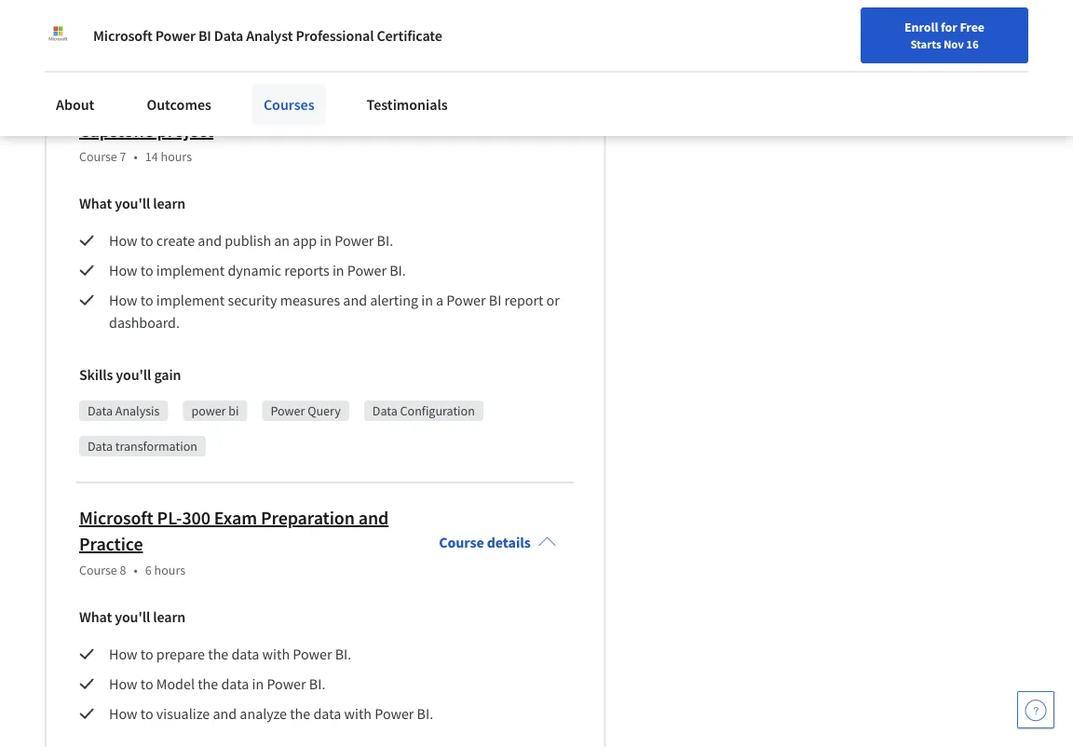 Task type: locate. For each thing, give the bounding box(es) containing it.
the right model
[[198, 675, 218, 693]]

outcomes link
[[135, 84, 223, 125]]

dashboard.
[[109, 313, 180, 332]]

1 course details button from the top
[[424, 80, 572, 177]]

deploy and maintain power bi assets and capstone project course 7 • 14 hours
[[79, 93, 403, 165]]

2 vertical spatial •
[[134, 562, 138, 579]]

reports
[[284, 261, 329, 280]]

1 vertical spatial course details button
[[424, 494, 572, 591]]

2 vertical spatial you'll
[[115, 608, 150, 626]]

how for how to prepare the data with power bi.
[[109, 645, 137, 663]]

visualize
[[156, 704, 210, 723]]

data right analyze
[[313, 704, 341, 723]]

6 to from the top
[[140, 704, 153, 723]]

in left a
[[421, 291, 433, 310]]

1 vertical spatial •
[[134, 148, 138, 165]]

2 learn from the top
[[153, 608, 186, 626]]

•
[[134, 29, 138, 46], [134, 148, 138, 165], [134, 562, 138, 579]]

3 to from the top
[[140, 291, 153, 310]]

0 vertical spatial data
[[231, 645, 259, 663]]

bi.
[[377, 231, 393, 250], [389, 261, 406, 280], [335, 645, 351, 663], [309, 675, 325, 693], [417, 704, 433, 723]]

the up "how to model the data in power bi."
[[208, 645, 228, 663]]

1 vertical spatial microsoft
[[79, 507, 153, 530]]

transformation
[[115, 438, 197, 455]]

2 what from the top
[[79, 608, 112, 626]]

data up "how to model the data in power bi."
[[231, 645, 259, 663]]

bi inside how to implement security measures and alerting in a power bi report or dashboard.
[[489, 291, 501, 310]]

to for how to prepare the data with power bi.
[[140, 645, 153, 663]]

and
[[138, 93, 169, 116], [373, 93, 403, 116], [198, 231, 222, 250], [343, 291, 367, 310], [358, 507, 389, 530], [213, 704, 237, 723]]

• inside microsoft pl-300 exam preparation and practice course 8 • 6 hours
[[134, 562, 138, 579]]

1 vertical spatial hours
[[161, 148, 192, 165]]

learn for create
[[153, 194, 186, 213]]

and left alerting
[[343, 291, 367, 310]]

1 vertical spatial details
[[487, 533, 531, 552]]

course
[[79, 29, 117, 46], [439, 120, 484, 138], [79, 148, 117, 165], [439, 533, 484, 552], [79, 562, 117, 579]]

how to visualize and analyze the data with power bi.
[[109, 704, 433, 723]]

course inside the deploy and maintain power bi assets and capstone project course 7 • 14 hours
[[79, 148, 117, 165]]

data
[[214, 26, 243, 45], [88, 403, 113, 419], [372, 403, 398, 419], [88, 438, 113, 455]]

in right app
[[320, 231, 332, 250]]

5 to from the top
[[140, 675, 153, 693]]

implement inside how to implement security measures and alerting in a power bi report or dashboard.
[[156, 291, 225, 310]]

6 left '20'
[[120, 29, 126, 46]]

1 to from the top
[[140, 231, 153, 250]]

a
[[436, 291, 444, 310]]

bi inside the deploy and maintain power bi assets and capstone project course 7 • 14 hours
[[299, 93, 315, 116]]

what you'll learn for how to prepare the data with power bi.
[[79, 608, 186, 626]]

course details button for deploy and maintain power bi assets and capstone project
[[424, 80, 572, 177]]

course details for microsoft pl-300 exam preparation and practice
[[439, 533, 531, 552]]

1 vertical spatial what you'll learn
[[79, 608, 186, 626]]

power
[[155, 26, 195, 45], [245, 93, 295, 116], [335, 231, 374, 250], [347, 261, 387, 280], [446, 291, 486, 310], [271, 403, 305, 419], [293, 645, 332, 663], [267, 675, 306, 693], [375, 704, 414, 723]]

learn up prepare on the bottom left of page
[[153, 608, 186, 626]]

1 vertical spatial implement
[[156, 291, 225, 310]]

microsoft power bi data analyst professional certificate
[[93, 26, 442, 45]]

1 horizontal spatial 6
[[145, 562, 152, 579]]

to for how to visualize and analyze the data with power bi.
[[140, 704, 153, 723]]

app
[[293, 231, 317, 250]]

implement down create
[[156, 261, 225, 280]]

implement for dynamic
[[156, 261, 225, 280]]

0 vertical spatial you'll
[[115, 194, 150, 213]]

bi. for how to model the data in power bi.
[[309, 675, 325, 693]]

in
[[320, 231, 332, 250], [332, 261, 344, 280], [421, 291, 433, 310], [252, 675, 264, 693]]

course details button
[[424, 80, 572, 177], [424, 494, 572, 591]]

2 vertical spatial the
[[290, 704, 310, 723]]

what down practice
[[79, 608, 112, 626]]

0 vertical spatial implement
[[156, 261, 225, 280]]

1 vertical spatial what
[[79, 608, 112, 626]]

you'll down 7
[[115, 194, 150, 213]]

1 what from the top
[[79, 194, 112, 213]]

• right 8
[[134, 562, 138, 579]]

0 vertical spatial course details button
[[424, 80, 572, 177]]

query
[[308, 403, 341, 419]]

3 • from the top
[[134, 562, 138, 579]]

0 vertical spatial •
[[134, 29, 138, 46]]

to for how to model the data in power bi.
[[140, 675, 153, 693]]

2 details from the top
[[487, 533, 531, 552]]

0 vertical spatial with
[[262, 645, 290, 663]]

and inside microsoft pl-300 exam preparation and practice course 8 • 6 hours
[[358, 507, 389, 530]]

1 vertical spatial data
[[221, 675, 249, 693]]

what you'll learn
[[79, 194, 186, 213], [79, 608, 186, 626]]

skills you'll gain
[[79, 365, 181, 384]]

1 what you'll learn from the top
[[79, 194, 186, 213]]

microsoft
[[93, 26, 152, 45], [79, 507, 153, 530]]

what you'll learn down 7
[[79, 194, 186, 213]]

bi right '20'
[[198, 26, 211, 45]]

None search field
[[236, 12, 375, 49]]

implement
[[156, 261, 225, 280], [156, 291, 225, 310]]

menu item
[[750, 19, 870, 79]]

0 vertical spatial learn
[[153, 194, 186, 213]]

microsoft for pl-
[[79, 507, 153, 530]]

certificate
[[377, 26, 442, 45]]

1 vertical spatial learn
[[153, 608, 186, 626]]

1 vertical spatial the
[[198, 675, 218, 693]]

2 • from the top
[[134, 148, 138, 165]]

1 vertical spatial course details
[[439, 533, 531, 552]]

microsoft up practice
[[79, 507, 153, 530]]

3 how from the top
[[109, 291, 137, 310]]

an
[[274, 231, 290, 250]]

microsoft inside microsoft pl-300 exam preparation and practice course 8 • 6 hours
[[79, 507, 153, 530]]

course details
[[439, 120, 531, 138], [439, 533, 531, 552]]

6 how from the top
[[109, 704, 137, 723]]

5 how from the top
[[109, 675, 137, 693]]

hours inside the deploy and maintain power bi assets and capstone project course 7 • 14 hours
[[161, 148, 192, 165]]

security
[[228, 291, 277, 310]]

learn up create
[[153, 194, 186, 213]]

0 horizontal spatial 6
[[120, 29, 126, 46]]

2 to from the top
[[140, 261, 153, 280]]

create
[[156, 231, 195, 250]]

bi left the report
[[489, 291, 501, 310]]

2 vertical spatial hours
[[154, 562, 185, 579]]

how to implement dynamic reports in power bi.
[[109, 261, 409, 280]]

2 how from the top
[[109, 261, 137, 280]]

2 course details from the top
[[439, 533, 531, 552]]

1 implement from the top
[[156, 261, 225, 280]]

how for how to model the data in power bi.
[[109, 675, 137, 693]]

1 course details from the top
[[439, 120, 531, 138]]

and down "how to model the data in power bi."
[[213, 704, 237, 723]]

professional
[[296, 26, 374, 45]]

how inside how to implement security measures and alerting in a power bi report or dashboard.
[[109, 291, 137, 310]]

• right 7
[[134, 148, 138, 165]]

implement for security
[[156, 291, 225, 310]]

configuration
[[400, 403, 475, 419]]

how for how to create and publish an app in power bi.
[[109, 231, 137, 250]]

1 how from the top
[[109, 231, 137, 250]]

bi left 'assets'
[[299, 93, 315, 116]]

0 vertical spatial hours
[[161, 29, 192, 46]]

and right the preparation
[[358, 507, 389, 530]]

0 vertical spatial what
[[79, 194, 112, 213]]

2 course details button from the top
[[424, 494, 572, 591]]

with
[[262, 645, 290, 663], [344, 704, 372, 723]]

2 vertical spatial bi
[[489, 291, 501, 310]]

data transformation
[[88, 438, 197, 455]]

6
[[120, 29, 126, 46], [145, 562, 152, 579]]

0 vertical spatial what you'll learn
[[79, 194, 186, 213]]

free
[[960, 19, 985, 35]]

implement up dashboard.
[[156, 291, 225, 310]]

the right analyze
[[290, 704, 310, 723]]

1 vertical spatial 6
[[145, 562, 152, 579]]

6 right 8
[[145, 562, 152, 579]]

capstone
[[79, 119, 153, 142]]

how
[[109, 231, 137, 250], [109, 261, 137, 280], [109, 291, 137, 310], [109, 645, 137, 663], [109, 675, 137, 693], [109, 704, 137, 723]]

pl-
[[157, 507, 182, 530]]

assets
[[319, 93, 369, 116]]

you'll left gain
[[116, 365, 151, 384]]

bi. for how to implement dynamic reports in power bi.
[[389, 261, 406, 280]]

to for how to implement security measures and alerting in a power bi report or dashboard.
[[140, 291, 153, 310]]

hours right 8
[[154, 562, 185, 579]]

maintain
[[172, 93, 241, 116]]

hours right '20'
[[161, 29, 192, 46]]

0 vertical spatial microsoft
[[93, 26, 152, 45]]

data down how to prepare the data with power bi.
[[221, 675, 249, 693]]

course 6 • 20 hours
[[79, 29, 192, 46]]

microsoft pl-300 exam preparation and practice link
[[79, 507, 389, 556]]

1 details from the top
[[487, 120, 531, 138]]

in inside how to implement security measures and alerting in a power bi report or dashboard.
[[421, 291, 433, 310]]

hours inside microsoft pl-300 exam preparation and practice course 8 • 6 hours
[[154, 562, 185, 579]]

hours right 14
[[161, 148, 192, 165]]

data down 'skills'
[[88, 403, 113, 419]]

you'll for prepare
[[115, 608, 150, 626]]

1 vertical spatial with
[[344, 704, 372, 723]]

you'll down 8
[[115, 608, 150, 626]]

analysis
[[115, 403, 160, 419]]

details for microsoft pl-300 exam preparation and practice
[[487, 533, 531, 552]]

learn
[[153, 194, 186, 213], [153, 608, 186, 626]]

data left configuration
[[372, 403, 398, 419]]

0 vertical spatial course details
[[439, 120, 531, 138]]

4 to from the top
[[140, 645, 153, 663]]

to
[[140, 231, 153, 250], [140, 261, 153, 280], [140, 291, 153, 310], [140, 645, 153, 663], [140, 675, 153, 693], [140, 704, 153, 723]]

data
[[231, 645, 259, 663], [221, 675, 249, 693], [313, 704, 341, 723]]

what down the capstone
[[79, 194, 112, 213]]

gain
[[154, 365, 181, 384]]

data analysis
[[88, 403, 160, 419]]

to inside how to implement security measures and alerting in a power bi report or dashboard.
[[140, 291, 153, 310]]

1 horizontal spatial bi
[[299, 93, 315, 116]]

6 inside microsoft pl-300 exam preparation and practice course 8 • 6 hours
[[145, 562, 152, 579]]

1 horizontal spatial with
[[344, 704, 372, 723]]

bi
[[228, 403, 239, 419]]

hours
[[161, 29, 192, 46], [161, 148, 192, 165], [154, 562, 185, 579]]

1 learn from the top
[[153, 194, 186, 213]]

microsoft image
[[45, 22, 71, 48]]

bi. for how to prepare the data with power bi.
[[335, 645, 351, 663]]

microsoft right microsoft image at the left of the page
[[93, 26, 152, 45]]

what you'll learn down 8
[[79, 608, 186, 626]]

the for model
[[198, 675, 218, 693]]

details
[[487, 120, 531, 138], [487, 533, 531, 552]]

2 what you'll learn from the top
[[79, 608, 186, 626]]

data down data analysis
[[88, 438, 113, 455]]

you'll
[[115, 194, 150, 213], [116, 365, 151, 384], [115, 608, 150, 626]]

0 horizontal spatial with
[[262, 645, 290, 663]]

data configuration
[[372, 403, 475, 419]]

about
[[56, 95, 94, 114]]

practice
[[79, 533, 143, 556]]

what
[[79, 194, 112, 213], [79, 608, 112, 626]]

4 how from the top
[[109, 645, 137, 663]]

nov
[[943, 36, 964, 51]]

courses
[[263, 95, 314, 114]]

dynamic
[[228, 261, 281, 280]]

0 vertical spatial the
[[208, 645, 228, 663]]

details for deploy and maintain power bi assets and capstone project
[[487, 120, 531, 138]]

the
[[208, 645, 228, 663], [198, 675, 218, 693], [290, 704, 310, 723]]

0 vertical spatial details
[[487, 120, 531, 138]]

0 vertical spatial bi
[[198, 26, 211, 45]]

data for data configuration
[[372, 403, 398, 419]]

0 vertical spatial 6
[[120, 29, 126, 46]]

bi
[[198, 26, 211, 45], [299, 93, 315, 116], [489, 291, 501, 310]]

power inside the deploy and maintain power bi assets and capstone project course 7 • 14 hours
[[245, 93, 295, 116]]

20
[[145, 29, 158, 46]]

how to model the data in power bi.
[[109, 675, 325, 693]]

• left '20'
[[134, 29, 138, 46]]

2 horizontal spatial bi
[[489, 291, 501, 310]]

1 vertical spatial bi
[[299, 93, 315, 116]]

2 implement from the top
[[156, 291, 225, 310]]



Task type: describe. For each thing, give the bounding box(es) containing it.
deploy and maintain power bi assets and capstone project link
[[79, 93, 403, 142]]

measures
[[280, 291, 340, 310]]

in up analyze
[[252, 675, 264, 693]]

microsoft for power
[[93, 26, 152, 45]]

courses link
[[252, 84, 326, 125]]

• inside the deploy and maintain power bi assets and capstone project course 7 • 14 hours
[[134, 148, 138, 165]]

the for prepare
[[208, 645, 228, 663]]

what you'll learn for how to create and publish an app in power bi.
[[79, 194, 186, 213]]

2 vertical spatial data
[[313, 704, 341, 723]]

skills
[[79, 365, 113, 384]]

data for with
[[231, 645, 259, 663]]

to for how to create and publish an app in power bi.
[[140, 231, 153, 250]]

you'll for create
[[115, 194, 150, 213]]

enroll
[[904, 19, 938, 35]]

publish
[[225, 231, 271, 250]]

how to implement security measures and alerting in a power bi report or dashboard.
[[109, 291, 563, 332]]

8
[[120, 562, 126, 579]]

report
[[504, 291, 543, 310]]

course details for deploy and maintain power bi assets and capstone project
[[439, 120, 531, 138]]

power bi
[[191, 403, 239, 419]]

testimonials
[[367, 95, 448, 114]]

prepare
[[156, 645, 205, 663]]

for
[[941, 19, 957, 35]]

model
[[156, 675, 195, 693]]

how to prepare the data with power bi.
[[109, 645, 351, 663]]

course details button for microsoft pl-300 exam preparation and practice
[[424, 494, 572, 591]]

learn for prepare
[[153, 608, 186, 626]]

about link
[[45, 84, 106, 125]]

how to create and publish an app in power bi.
[[109, 231, 393, 250]]

data for data analysis
[[88, 403, 113, 419]]

16
[[966, 36, 979, 51]]

alerting
[[370, 291, 418, 310]]

power inside how to implement security measures and alerting in a power bi report or dashboard.
[[446, 291, 486, 310]]

help center image
[[1025, 699, 1047, 721]]

14
[[145, 148, 158, 165]]

1 vertical spatial you'll
[[116, 365, 151, 384]]

analyze
[[240, 704, 287, 723]]

and inside how to implement security measures and alerting in a power bi report or dashboard.
[[343, 291, 367, 310]]

data for in
[[221, 675, 249, 693]]

outcomes
[[147, 95, 211, 114]]

7
[[120, 148, 126, 165]]

and up project
[[138, 93, 169, 116]]

how for how to implement dynamic reports in power bi.
[[109, 261, 137, 280]]

power
[[191, 403, 226, 419]]

how for how to visualize and analyze the data with power bi.
[[109, 704, 137, 723]]

power query
[[271, 403, 341, 419]]

microsoft pl-300 exam preparation and practice course 8 • 6 hours
[[79, 507, 389, 579]]

data for data transformation
[[88, 438, 113, 455]]

what for how to create and publish an app in power bi.
[[79, 194, 112, 213]]

show notifications image
[[890, 23, 912, 46]]

and right create
[[198, 231, 222, 250]]

analyst
[[246, 26, 293, 45]]

enroll for free starts nov 16
[[904, 19, 985, 51]]

how for how to implement security measures and alerting in a power bi report or dashboard.
[[109, 291, 137, 310]]

in right reports
[[332, 261, 344, 280]]

deploy
[[79, 93, 135, 116]]

to for how to implement dynamic reports in power bi.
[[140, 261, 153, 280]]

preparation
[[261, 507, 355, 530]]

starts
[[910, 36, 941, 51]]

what for how to prepare the data with power bi.
[[79, 608, 112, 626]]

coursera image
[[9, 15, 128, 45]]

course inside microsoft pl-300 exam preparation and practice course 8 • 6 hours
[[79, 562, 117, 579]]

0 horizontal spatial bi
[[198, 26, 211, 45]]

300
[[182, 507, 210, 530]]

data left analyst
[[214, 26, 243, 45]]

testimonials link
[[355, 84, 459, 125]]

project
[[157, 119, 213, 142]]

and right 'assets'
[[373, 93, 403, 116]]

or
[[546, 291, 560, 310]]

1 • from the top
[[134, 29, 138, 46]]

exam
[[214, 507, 257, 530]]



Task type: vqa. For each thing, say whether or not it's contained in the screenshot.
Now
no



